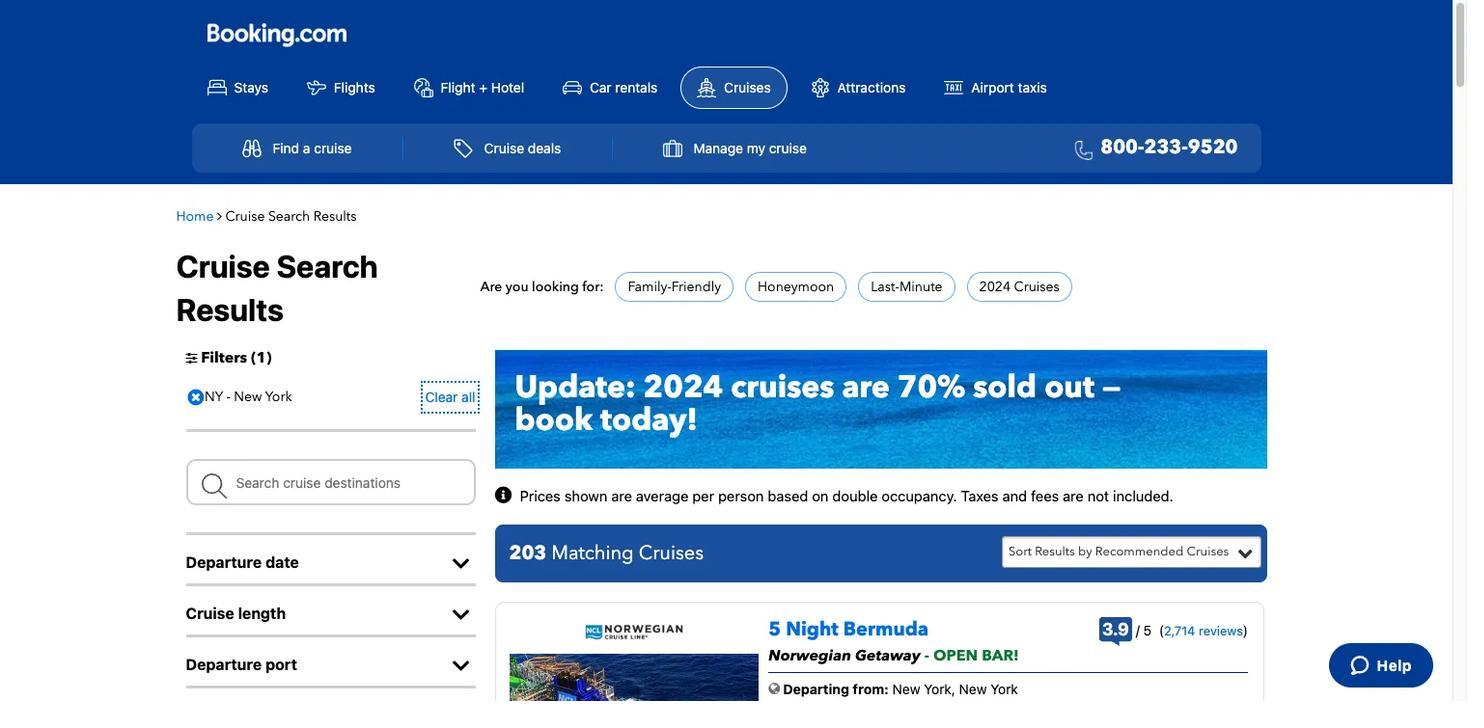 Task type: vqa. For each thing, say whether or not it's contained in the screenshot.
Club
no



Task type: describe. For each thing, give the bounding box(es) containing it.
ny
[[205, 388, 223, 407]]

manage my cruise button
[[642, 129, 828, 167]]

0 vertical spatial cruise search results
[[225, 207, 357, 225]]

fees
[[1031, 487, 1059, 505]]

norwegian getaway image
[[510, 655, 759, 702]]

2024 inside update: 2024 cruises are 70% sold out — book today!
[[644, 367, 723, 410]]

prices shown are average per person based on double occupancy. taxes and fees are not included.
[[520, 487, 1174, 505]]

203 matching cruises
[[509, 541, 704, 567]]

find
[[273, 140, 299, 156]]

sort results by recommended cruises
[[1009, 544, 1229, 561]]

open
[[934, 646, 978, 667]]

manage my cruise
[[694, 140, 807, 156]]

friendly
[[672, 278, 721, 296]]

taxis
[[1018, 79, 1047, 95]]

minute
[[900, 278, 943, 296]]

attractions link
[[795, 67, 921, 108]]

car
[[590, 79, 612, 95]]

) inside 3.9 / 5 ( 2,714 reviews )
[[1243, 623, 1248, 639]]

cruise deals
[[484, 140, 561, 156]]

3.9 / 5 ( 2,714 reviews )
[[1103, 620, 1248, 640]]

flight + hotel
[[441, 79, 524, 95]]

clear all
[[425, 389, 476, 406]]

all
[[462, 389, 476, 406]]

/
[[1136, 623, 1140, 639]]

cruises inside "cruises" link
[[724, 79, 771, 95]]

cruise inside "travel menu" navigation
[[484, 140, 524, 156]]

Search cruise destinations text field
[[186, 460, 476, 506]]

departure port
[[186, 657, 297, 674]]

recommended
[[1096, 544, 1184, 561]]

times circle image
[[183, 384, 209, 412]]

2024 cruises
[[980, 278, 1060, 296]]

cruise length
[[186, 606, 286, 623]]

deals
[[528, 140, 561, 156]]

included.
[[1113, 487, 1174, 505]]

results inside cruise search results
[[176, 291, 284, 328]]

matching
[[552, 541, 634, 567]]

sort
[[1009, 544, 1032, 561]]

length
[[238, 606, 286, 623]]

double
[[833, 487, 878, 505]]

last-minute link
[[871, 278, 943, 296]]

( inside 3.9 / 5 ( 2,714 reviews )
[[1159, 623, 1164, 639]]

manage
[[694, 140, 743, 156]]

2 horizontal spatial are
[[1063, 487, 1084, 505]]

cruise right angle right image
[[225, 207, 265, 225]]

2024 cruises link
[[980, 278, 1060, 296]]

reviews
[[1199, 624, 1243, 639]]

203
[[509, 541, 547, 567]]

booking.com home image
[[207, 22, 346, 48]]

home link
[[176, 207, 214, 225]]

0 vertical spatial results
[[314, 207, 357, 225]]

departing from: new york, new york
[[783, 682, 1018, 698]]

for:
[[582, 278, 604, 296]]

chevron down image for departure port
[[447, 658, 476, 677]]

none field inside update: 2024 cruises are 70% sold out — book today! main content
[[186, 460, 476, 506]]

0 vertical spatial york
[[265, 388, 292, 407]]

looking
[[532, 278, 579, 296]]

1
[[256, 348, 266, 369]]

average
[[636, 487, 689, 505]]

ny - new york link
[[183, 384, 298, 412]]

taxes
[[961, 487, 999, 505]]

flights link
[[291, 67, 391, 108]]

cruise for manage my cruise
[[769, 140, 807, 156]]

chevron down image
[[447, 555, 476, 575]]

family-friendly
[[628, 278, 721, 296]]

family-
[[628, 278, 672, 296]]

flight + hotel link
[[398, 67, 540, 108]]

honeymoon
[[758, 278, 834, 296]]

update: 2024 cruises are 70% sold out — book today! main content
[[167, 194, 1287, 702]]

new for york,
[[893, 682, 921, 698]]

find a cruise
[[273, 140, 352, 156]]

norwegian cruise line image
[[585, 625, 684, 641]]

are
[[480, 278, 502, 296]]

0 horizontal spatial )
[[266, 348, 272, 369]]

you
[[506, 278, 529, 296]]

night
[[786, 617, 839, 643]]

0 horizontal spatial -
[[226, 388, 231, 407]]

from:
[[853, 682, 889, 698]]

cruises
[[731, 367, 835, 410]]

cruise for find a cruise
[[314, 140, 352, 156]]

ny - new york
[[205, 388, 292, 407]]

bar!
[[982, 646, 1019, 667]]

2,714
[[1164, 624, 1196, 639]]

search inside cruise search results
[[277, 248, 378, 285]]

norwegian
[[769, 646, 852, 667]]

honeymoon link
[[758, 278, 834, 296]]

prices shown are average per person based on double occupancy. taxes and fees are not included. element
[[520, 487, 1174, 505]]

globe image
[[769, 683, 780, 696]]

getaway
[[855, 646, 921, 667]]



Task type: locate. For each thing, give the bounding box(es) containing it.
800-
[[1101, 134, 1145, 160]]

airport taxis link
[[929, 67, 1063, 108]]

5 inside 3.9 / 5 ( 2,714 reviews )
[[1144, 623, 1152, 639]]

cruise
[[314, 140, 352, 156], [769, 140, 807, 156]]

bermuda
[[844, 617, 929, 643]]

find a cruise link
[[221, 129, 373, 167]]

out
[[1045, 367, 1095, 410]]

0 vertical spatial 2024
[[980, 278, 1011, 296]]

0 vertical spatial departure
[[186, 554, 262, 572]]

- right ny
[[226, 388, 231, 407]]

1 vertical spatial 2024
[[644, 367, 723, 410]]

per
[[693, 487, 715, 505]]

) up ny - new york
[[266, 348, 272, 369]]

prices
[[520, 487, 561, 505]]

0 horizontal spatial york
[[265, 388, 292, 407]]

0 horizontal spatial new
[[234, 388, 262, 407]]

by
[[1078, 544, 1093, 561]]

cruise
[[484, 140, 524, 156], [225, 207, 265, 225], [176, 248, 270, 285], [186, 606, 234, 623]]

york down "1"
[[265, 388, 292, 407]]

1 horizontal spatial )
[[1243, 623, 1248, 639]]

results down find a cruise
[[314, 207, 357, 225]]

1 horizontal spatial york
[[991, 682, 1018, 698]]

2 horizontal spatial results
[[1035, 544, 1075, 561]]

results left by
[[1035, 544, 1075, 561]]

2024
[[980, 278, 1011, 296], [644, 367, 723, 410]]

cruise left the 'length'
[[186, 606, 234, 623]]

( right filters
[[251, 348, 256, 369]]

cruise right my on the top of the page
[[769, 140, 807, 156]]

None field
[[186, 460, 476, 506]]

flights
[[334, 79, 375, 95]]

cruises
[[724, 79, 771, 95], [1014, 278, 1060, 296], [639, 541, 704, 567], [1187, 544, 1229, 561]]

1 vertical spatial )
[[1243, 623, 1248, 639]]

filters ( 1 )
[[201, 348, 272, 369]]

based
[[768, 487, 808, 505]]

new
[[234, 388, 262, 407], [893, 682, 921, 698], [959, 682, 987, 698]]

departure up the cruise length
[[186, 554, 262, 572]]

2 chevron down image from the top
[[447, 658, 476, 677]]

0 vertical spatial chevron down image
[[447, 607, 476, 626]]

departure down the cruise length
[[186, 657, 262, 674]]

sliders image
[[186, 352, 197, 365]]

last-
[[871, 278, 900, 296]]

hotel
[[491, 79, 524, 95]]

1 cruise from the left
[[314, 140, 352, 156]]

angle right image
[[217, 209, 222, 223]]

1 horizontal spatial new
[[893, 682, 921, 698]]

cruise search results
[[225, 207, 357, 225], [176, 248, 378, 328]]

cruises link
[[681, 66, 788, 109]]

travel menu navigation
[[192, 123, 1261, 172]]

car rentals
[[590, 79, 658, 95]]

rentals
[[615, 79, 658, 95]]

results up filters
[[176, 291, 284, 328]]

1 vertical spatial (
[[1159, 623, 1164, 639]]

results
[[314, 207, 357, 225], [176, 291, 284, 328], [1035, 544, 1075, 561]]

york down bar!
[[991, 682, 1018, 698]]

are right "shown"
[[611, 487, 632, 505]]

1 vertical spatial -
[[925, 646, 930, 667]]

person
[[718, 487, 764, 505]]

family-friendly link
[[628, 278, 721, 296]]

chevron down image for cruise length
[[447, 607, 476, 626]]

are left 70%
[[842, 367, 890, 410]]

800-233-9520 link
[[1067, 134, 1238, 162]]

date
[[266, 554, 299, 572]]

new left york, at the bottom of the page
[[893, 682, 921, 698]]

0 vertical spatial )
[[266, 348, 272, 369]]

0 vertical spatial search
[[268, 207, 310, 225]]

airport
[[971, 79, 1015, 95]]

are you looking for:
[[480, 278, 604, 296]]

cruise search results up "1"
[[176, 248, 378, 328]]

3.9
[[1103, 620, 1129, 640]]

departure
[[186, 554, 262, 572], [186, 657, 262, 674]]

2,714 reviews link
[[1164, 624, 1243, 639]]

search
[[268, 207, 310, 225], [277, 248, 378, 285]]

- left open
[[925, 646, 930, 667]]

port
[[266, 657, 297, 674]]

0 horizontal spatial 5
[[769, 617, 781, 643]]

york,
[[924, 682, 956, 698]]

233-
[[1145, 134, 1188, 160]]

new right ny
[[234, 388, 262, 407]]

cruise search results down the find
[[225, 207, 357, 225]]

stays
[[234, 79, 268, 95]]

cruise inside dropdown button
[[769, 140, 807, 156]]

last-minute
[[871, 278, 943, 296]]

and
[[1003, 487, 1027, 505]]

airport taxis
[[971, 79, 1047, 95]]

0 horizontal spatial cruise
[[314, 140, 352, 156]]

1 horizontal spatial (
[[1159, 623, 1164, 639]]

are inside update: 2024 cruises are 70% sold out — book today!
[[842, 367, 890, 410]]

-
[[226, 388, 231, 407], [925, 646, 930, 667]]

1 horizontal spatial 5
[[1144, 623, 1152, 639]]

1 horizontal spatial -
[[925, 646, 930, 667]]

clear all link
[[425, 386, 476, 411]]

are left not
[[1063, 487, 1084, 505]]

1 vertical spatial search
[[277, 248, 378, 285]]

cruise deals link
[[433, 129, 582, 167]]

9520
[[1188, 134, 1238, 160]]

info label image
[[495, 487, 516, 506]]

5 inside 5 night bermuda norwegian getaway - open bar!
[[769, 617, 781, 643]]

departure for departure date
[[186, 554, 262, 572]]

0 horizontal spatial (
[[251, 348, 256, 369]]

a
[[303, 140, 310, 156]]

0 horizontal spatial 2024
[[644, 367, 723, 410]]

(
[[251, 348, 256, 369], [1159, 623, 1164, 639]]

departure date
[[186, 554, 299, 572]]

flight
[[441, 79, 476, 95]]

- inside 5 night bermuda norwegian getaway - open bar!
[[925, 646, 930, 667]]

1 vertical spatial results
[[176, 291, 284, 328]]

70%
[[898, 367, 966, 410]]

chevron down image
[[447, 607, 476, 626], [447, 658, 476, 677]]

1 vertical spatial chevron down image
[[447, 658, 476, 677]]

1 vertical spatial york
[[991, 682, 1018, 698]]

cruise right a
[[314, 140, 352, 156]]

5 right /
[[1144, 623, 1152, 639]]

5 night bermuda norwegian getaway - open bar!
[[769, 617, 1019, 667]]

0 horizontal spatial results
[[176, 291, 284, 328]]

are
[[842, 367, 890, 410], [611, 487, 632, 505], [1063, 487, 1084, 505]]

—
[[1103, 367, 1121, 410]]

stays link
[[192, 67, 284, 108]]

0 vertical spatial (
[[251, 348, 256, 369]]

not
[[1088, 487, 1110, 505]]

update:
[[515, 367, 636, 410]]

0 vertical spatial -
[[226, 388, 231, 407]]

filters
[[201, 348, 247, 369]]

2 cruise from the left
[[769, 140, 807, 156]]

1 horizontal spatial results
[[314, 207, 357, 225]]

+
[[479, 79, 488, 95]]

2 horizontal spatial new
[[959, 682, 987, 698]]

shown
[[565, 487, 608, 505]]

1 horizontal spatial cruise
[[769, 140, 807, 156]]

my
[[747, 140, 766, 156]]

1 horizontal spatial are
[[842, 367, 890, 410]]

attractions
[[838, 79, 906, 95]]

new right york, at the bottom of the page
[[959, 682, 987, 698]]

0 horizontal spatial are
[[611, 487, 632, 505]]

1 chevron down image from the top
[[447, 607, 476, 626]]

1 horizontal spatial 2024
[[980, 278, 1011, 296]]

2 departure from the top
[[186, 657, 262, 674]]

cruise left deals
[[484, 140, 524, 156]]

800-233-9520
[[1101, 134, 1238, 160]]

5 left 'night'
[[769, 617, 781, 643]]

2 vertical spatial results
[[1035, 544, 1075, 561]]

car rentals link
[[547, 67, 673, 108]]

)
[[266, 348, 272, 369], [1243, 623, 1248, 639]]

) right 2,714 on the right bottom of the page
[[1243, 623, 1248, 639]]

1 vertical spatial departure
[[186, 657, 262, 674]]

on
[[812, 487, 829, 505]]

departure for departure port
[[186, 657, 262, 674]]

book today!
[[515, 400, 698, 442]]

1 departure from the top
[[186, 554, 262, 572]]

departing
[[783, 682, 850, 698]]

clear
[[425, 389, 458, 406]]

cruise down angle right image
[[176, 248, 270, 285]]

( right /
[[1159, 623, 1164, 639]]

1 vertical spatial cruise search results
[[176, 248, 378, 328]]

new for york
[[234, 388, 262, 407]]



